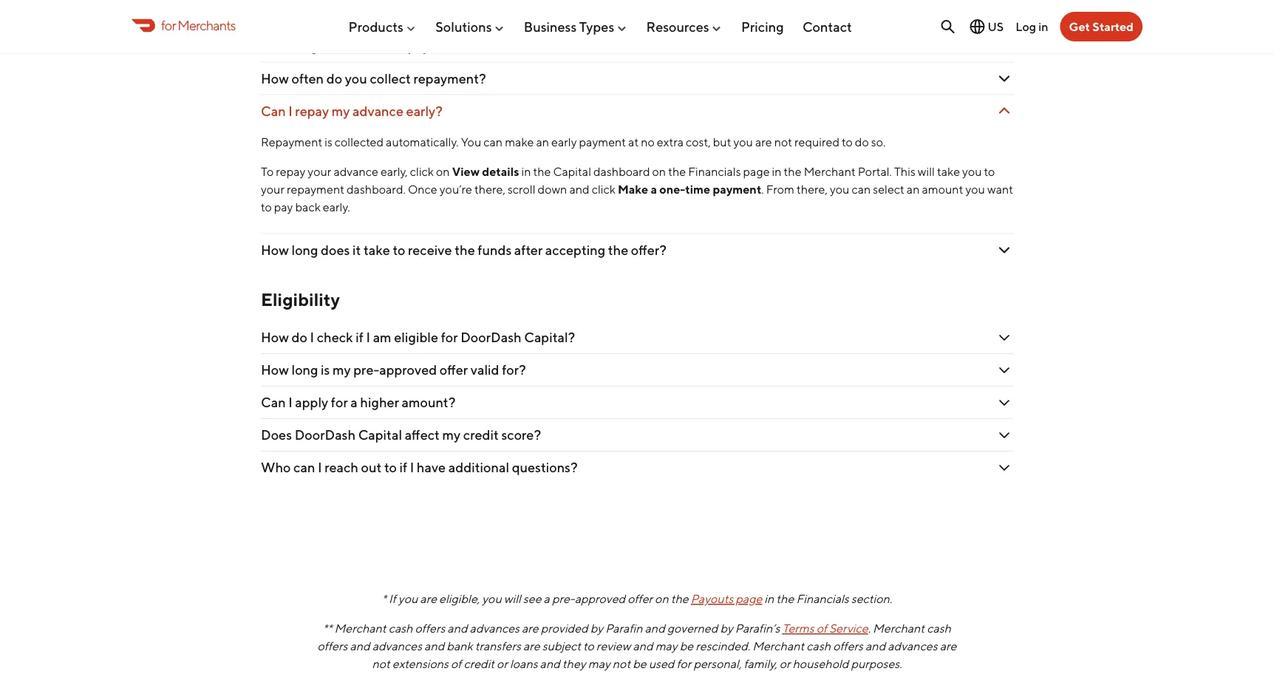 Task type: locate. For each thing, give the bounding box(es) containing it.
is
[[325, 135, 333, 149], [321, 363, 330, 378]]

click down dashboard
[[592, 182, 616, 196]]

who can i reach out to if i have additional questions?
[[261, 460, 578, 476]]

2 chevron down image from the top
[[996, 70, 1014, 88]]

1 horizontal spatial or
[[780, 658, 791, 672]]

0 horizontal spatial advances
[[372, 640, 422, 654]]

my for advance
[[332, 103, 350, 119]]

types
[[580, 19, 615, 34]]

can for can i apply for a higher amount?
[[261, 395, 286, 411]]

you right eligible,
[[482, 592, 502, 607]]

1 chevron down image from the top
[[996, 5, 1014, 23]]

take down products
[[364, 38, 390, 54]]

3 chevron down image from the top
[[996, 329, 1014, 347]]

rescinded.
[[696, 640, 751, 654]]

2 vertical spatial take
[[364, 242, 390, 258]]

want
[[988, 182, 1014, 196]]

not
[[775, 135, 793, 149], [372, 658, 390, 672], [613, 658, 631, 672]]

. inside . merchant cash offers and advances and bank transfers are subject to review and may be rescinded. merchant cash offers and advances are not extensions of credit or loans and they may not be used for personal, family, or household purposes.
[[869, 622, 871, 636]]

2 horizontal spatial cash
[[927, 622, 952, 636]]

long for how long does it take to receive the funds after accepting the offer?
[[292, 242, 318, 258]]

1 how from the top
[[261, 6, 289, 22]]

you
[[345, 71, 367, 87], [734, 135, 753, 149], [963, 165, 982, 179], [830, 182, 850, 196], [966, 182, 986, 196], [398, 592, 418, 607], [482, 592, 502, 607]]

your up repayment
[[308, 165, 332, 179]]

will right this
[[918, 165, 935, 179]]

offer up "parafin"
[[628, 592, 653, 607]]

globe line image
[[969, 18, 987, 35]]

0 horizontal spatial an
[[536, 135, 549, 149]]

it down products
[[353, 38, 361, 54]]

. inside . from there, you can select an amount you want to pay back early.
[[762, 182, 764, 196]]

and
[[570, 182, 590, 196], [448, 622, 468, 636], [645, 622, 665, 636], [350, 640, 370, 654], [425, 640, 445, 654], [633, 640, 653, 654], [866, 640, 886, 654], [540, 658, 560, 672]]

a left higher
[[351, 395, 358, 411]]

2 how from the top
[[261, 38, 289, 54]]

household
[[793, 658, 849, 672]]

how long does it take to pay back the advance?
[[261, 38, 545, 54]]

1 horizontal spatial be
[[680, 640, 694, 654]]

if left am
[[356, 330, 364, 346]]

your inside in the capital dashboard on the financials page in the merchant portal. this will take you to your repayment dashboard. once you're there, scroll down and click
[[261, 182, 285, 196]]

credit inside . merchant cash offers and advances and bank transfers are subject to review and may be rescinded. merchant cash offers and advances are not extensions of credit or loans and they may not be used for personal, family, or household purposes.
[[464, 658, 495, 672]]

0 horizontal spatial can
[[294, 460, 315, 476]]

cash for ** merchant cash offers and advances are provided by parafin and governed by parafin's terms of service
[[389, 622, 413, 636]]

on inside in the capital dashboard on the financials page in the merchant portal. this will take you to your repayment dashboard. once you're there, scroll down and click
[[653, 165, 666, 179]]

how long does it take to receive the funds after accepting the offer?
[[261, 242, 667, 258]]

0 vertical spatial be
[[680, 640, 694, 654]]

take for how long does it take to pay back the advance?
[[364, 38, 390, 54]]

. down section.
[[869, 622, 871, 636]]

there, down details
[[475, 182, 506, 196]]

doordash
[[377, 6, 438, 22], [461, 330, 522, 346], [295, 428, 356, 443]]

2 long from the top
[[292, 242, 318, 258]]

score?
[[502, 428, 541, 443]]

pay down repayment
[[274, 200, 293, 214]]

4 chevron down image from the top
[[996, 459, 1014, 477]]

or
[[497, 658, 508, 672], [780, 658, 791, 672]]

1 vertical spatial .
[[869, 622, 871, 636]]

1 vertical spatial doordash
[[461, 330, 522, 346]]

1 there, from the left
[[475, 182, 506, 196]]

purposes.
[[851, 658, 903, 672]]

offers
[[415, 622, 445, 636], [318, 640, 348, 654], [834, 640, 864, 654]]

0 horizontal spatial payment
[[579, 135, 626, 149]]

0 vertical spatial doordash
[[377, 6, 438, 22]]

page up the parafin's
[[736, 592, 763, 607]]

the left offer?
[[608, 242, 629, 258]]

log in link
[[1016, 19, 1049, 33]]

chevron down image for how long is my pre-approved offer valid for?
[[996, 362, 1014, 380]]

a
[[651, 182, 657, 196], [351, 395, 358, 411], [544, 592, 550, 607]]

an left early
[[536, 135, 549, 149]]

long up apply
[[292, 363, 318, 378]]

1 horizontal spatial a
[[544, 592, 550, 607]]

in up scroll
[[522, 165, 531, 179]]

may up used
[[656, 640, 678, 654]]

2 there, from the left
[[797, 182, 828, 196]]

0 horizontal spatial .
[[762, 182, 764, 196]]

how for how often do you collect repayment?
[[261, 71, 289, 87]]

advance
[[353, 103, 404, 119], [334, 165, 379, 179]]

to down products
[[393, 38, 406, 54]]

do left so. in the top right of the page
[[855, 135, 869, 149]]

0 vertical spatial .
[[762, 182, 764, 196]]

0 horizontal spatial offers
[[318, 640, 348, 654]]

reach
[[325, 460, 359, 476]]

0 horizontal spatial a
[[351, 395, 358, 411]]

pre- up the can i apply for a higher amount? at the bottom left of the page
[[354, 363, 379, 378]]

0 horizontal spatial may
[[588, 658, 611, 672]]

chevron down image for how do i repay the doordash capital advance?
[[996, 5, 1014, 23]]

repay down the "often"
[[295, 103, 329, 119]]

0 horizontal spatial doordash
[[295, 428, 356, 443]]

check
[[317, 330, 353, 346]]

long up eligibility
[[292, 242, 318, 258]]

solutions link
[[436, 13, 505, 40]]

2 chevron down image from the top
[[996, 103, 1014, 120]]

products link
[[349, 13, 417, 40]]

your down to
[[261, 182, 285, 196]]

there, inside in the capital dashboard on the financials page in the merchant portal. this will take you to your repayment dashboard. once you're there, scroll down and click
[[475, 182, 506, 196]]

0 vertical spatial if
[[356, 330, 364, 346]]

1 vertical spatial pre-
[[552, 592, 575, 607]]

it
[[353, 38, 361, 54], [353, 242, 361, 258]]

2 horizontal spatial capital
[[554, 165, 592, 179]]

you left select
[[830, 182, 850, 196]]

offer
[[440, 363, 468, 378], [628, 592, 653, 607]]

merchant down required
[[804, 165, 856, 179]]

0 vertical spatial repay
[[317, 6, 351, 22]]

how for how do i check if i am eligible for doordash capital?
[[261, 330, 289, 346]]

1 horizontal spatial of
[[817, 622, 827, 636]]

1 horizontal spatial cash
[[807, 640, 831, 654]]

the down solutions
[[464, 38, 485, 54]]

of right the "terms"
[[817, 622, 827, 636]]

doordash down apply
[[295, 428, 356, 443]]

take inside in the capital dashboard on the financials page in the merchant portal. this will take you to your repayment dashboard. once you're there, scroll down and click
[[938, 165, 961, 179]]

offers for ** merchant cash offers and advances are provided by parafin and governed by parafin's terms of service
[[415, 622, 445, 636]]

1 vertical spatial it
[[353, 242, 361, 258]]

how for how long does it take to pay back the advance?
[[261, 38, 289, 54]]

1 does from the top
[[321, 38, 350, 54]]

1 chevron down image from the top
[[996, 37, 1014, 55]]

on up one- at the right top
[[653, 165, 666, 179]]

1 horizontal spatial advances
[[470, 622, 520, 636]]

1 horizontal spatial if
[[400, 460, 408, 476]]

financials inside in the capital dashboard on the financials page in the merchant portal. this will take you to your repayment dashboard. once you're there, scroll down and click
[[689, 165, 741, 179]]

does down early.
[[321, 242, 350, 258]]

you up the amount
[[963, 165, 982, 179]]

0 horizontal spatial back
[[295, 200, 321, 214]]

2 can from the top
[[261, 395, 286, 411]]

us
[[988, 20, 1004, 34]]

payment right time
[[713, 182, 762, 196]]

for
[[161, 17, 176, 33], [441, 330, 458, 346], [331, 395, 348, 411], [677, 658, 692, 672]]

offers up extensions
[[415, 622, 445, 636]]

0 vertical spatial a
[[651, 182, 657, 196]]

chevron down image
[[996, 5, 1014, 23], [996, 70, 1014, 88], [996, 242, 1014, 259], [996, 459, 1014, 477]]

chevron down image
[[996, 37, 1014, 55], [996, 103, 1014, 120], [996, 329, 1014, 347], [996, 362, 1014, 380], [996, 394, 1014, 412], [996, 427, 1014, 445]]

2 does from the top
[[321, 242, 350, 258]]

1 vertical spatial my
[[333, 363, 351, 378]]

parafin
[[606, 622, 643, 636]]

long up the "often"
[[292, 38, 318, 54]]

6 chevron down image from the top
[[996, 427, 1014, 445]]

0 vertical spatial it
[[353, 38, 361, 54]]

make
[[505, 135, 534, 149]]

can for can i repay my advance early?
[[261, 103, 286, 119]]

1 vertical spatial if
[[400, 460, 408, 476]]

0 horizontal spatial cash
[[389, 622, 413, 636]]

0 horizontal spatial capital
[[358, 428, 402, 443]]

. for from
[[762, 182, 764, 196]]

be left used
[[633, 658, 647, 672]]

does
[[321, 38, 350, 54], [321, 242, 350, 258]]

you right if
[[398, 592, 418, 607]]

be
[[680, 640, 694, 654], [633, 658, 647, 672]]

1 vertical spatial can
[[852, 182, 871, 196]]

chevron down image for does doordash capital affect my credit score?
[[996, 427, 1014, 445]]

to down to
[[261, 200, 272, 214]]

am
[[373, 330, 392, 346]]

will
[[918, 165, 935, 179], [504, 592, 521, 607]]

3 long from the top
[[292, 363, 318, 378]]

4 how from the top
[[261, 242, 289, 258]]

2 horizontal spatial doordash
[[461, 330, 522, 346]]

be down governed
[[680, 640, 694, 654]]

you up the can i repay my advance early?
[[345, 71, 367, 87]]

1 horizontal spatial pre-
[[552, 592, 575, 607]]

3 how from the top
[[261, 71, 289, 87]]

long for how long is my pre-approved offer valid for?
[[292, 363, 318, 378]]

additional
[[449, 460, 510, 476]]

2 vertical spatial capital
[[358, 428, 402, 443]]

0 vertical spatial of
[[817, 622, 827, 636]]

there,
[[475, 182, 506, 196], [797, 182, 828, 196]]

1 can from the top
[[261, 103, 286, 119]]

1 vertical spatial advance
[[334, 165, 379, 179]]

does up the "often"
[[321, 38, 350, 54]]

offer?
[[631, 242, 667, 258]]

page up from
[[744, 165, 770, 179]]

merchant up the family,
[[753, 640, 805, 654]]

pay
[[408, 38, 430, 54], [274, 200, 293, 214]]

. merchant cash offers and advances and bank transfers are subject to review and may be rescinded. merchant cash offers and advances are not extensions of credit or loans and they may not be used for personal, family, or household purposes.
[[318, 622, 957, 672]]

1 horizontal spatial will
[[918, 165, 935, 179]]

advance down how often do you collect repayment? in the top of the page
[[353, 103, 404, 119]]

you right but
[[734, 135, 753, 149]]

1 horizontal spatial by
[[721, 622, 733, 636]]

for right used
[[677, 658, 692, 672]]

collected
[[335, 135, 384, 149]]

business types link
[[524, 13, 628, 40]]

can right "who"
[[294, 460, 315, 476]]

to repay your advance early, click on view details
[[261, 165, 519, 179]]

1 horizontal spatial offer
[[628, 592, 653, 607]]

i left apply
[[289, 395, 293, 411]]

my up the collected
[[332, 103, 350, 119]]

they
[[563, 658, 586, 672]]

how long is my pre-approved offer valid for?
[[261, 363, 526, 378]]

1 horizontal spatial payment
[[713, 182, 762, 196]]

there, right from
[[797, 182, 828, 196]]

my for pre-
[[333, 363, 351, 378]]

one-
[[660, 182, 686, 196]]

0 vertical spatial long
[[292, 38, 318, 54]]

1 horizontal spatial may
[[656, 640, 678, 654]]

5 chevron down image from the top
[[996, 394, 1014, 412]]

can inside . from there, you can select an amount you want to pay back early.
[[852, 182, 871, 196]]

not down review
[[613, 658, 631, 672]]

does doordash capital affect my credit score?
[[261, 428, 544, 443]]

the left funds
[[455, 242, 475, 258]]

1 vertical spatial be
[[633, 658, 647, 672]]

2 vertical spatial can
[[294, 460, 315, 476]]

0 horizontal spatial click
[[410, 165, 434, 179]]

0 vertical spatial capital
[[440, 6, 484, 22]]

does for receive
[[321, 242, 350, 258]]

chevron down image for can i repay my advance early?
[[996, 103, 1014, 120]]

offers for . merchant cash offers and advances and bank transfers are subject to review and may be rescinded. merchant cash offers and advances are not extensions of credit or loans and they may not be used for personal, family, or household purposes.
[[318, 640, 348, 654]]

6 how from the top
[[261, 363, 289, 378]]

portal.
[[858, 165, 892, 179]]

may down review
[[588, 658, 611, 672]]

valid
[[471, 363, 500, 378]]

capital up 'down'
[[554, 165, 592, 179]]

or right the family,
[[780, 658, 791, 672]]

0 vertical spatial will
[[918, 165, 935, 179]]

1 vertical spatial credit
[[464, 658, 495, 672]]

2 vertical spatial doordash
[[295, 428, 356, 443]]

0 vertical spatial pay
[[408, 38, 430, 54]]

pay down how do i repay the doordash capital advance?
[[408, 38, 430, 54]]

in up the parafin's
[[765, 592, 774, 607]]

not left extensions
[[372, 658, 390, 672]]

0 vertical spatial take
[[364, 38, 390, 54]]

1 vertical spatial approved
[[575, 592, 626, 607]]

an inside . from there, you can select an amount you want to pay back early.
[[907, 182, 920, 196]]

financials up terms of service link
[[797, 592, 849, 607]]

3 chevron down image from the top
[[996, 242, 1014, 259]]

chevron down image for how long does it take to receive the funds after accepting the offer?
[[996, 242, 1014, 259]]

not left required
[[775, 135, 793, 149]]

how often do you collect repayment?
[[261, 71, 489, 87]]

take left receive
[[364, 242, 390, 258]]

i left reach
[[318, 460, 322, 476]]

to inside in the capital dashboard on the financials page in the merchant portal. this will take you to your repayment dashboard. once you're there, scroll down and click
[[985, 165, 996, 179]]

will left see
[[504, 592, 521, 607]]

1 vertical spatial of
[[451, 658, 462, 672]]

1 horizontal spatial there,
[[797, 182, 828, 196]]

0 vertical spatial page
[[744, 165, 770, 179]]

payment left at
[[579, 135, 626, 149]]

0 horizontal spatial offer
[[440, 363, 468, 378]]

of
[[817, 622, 827, 636], [451, 658, 462, 672]]

doordash up 'how long does it take to pay back the advance?'
[[377, 6, 438, 22]]

2 vertical spatial my
[[443, 428, 461, 443]]

out
[[361, 460, 382, 476]]

take up the amount
[[938, 165, 961, 179]]

advances up transfers
[[470, 622, 520, 636]]

it down dashboard.
[[353, 242, 361, 258]]

2 horizontal spatial can
[[852, 182, 871, 196]]

1 long from the top
[[292, 38, 318, 54]]

.
[[762, 182, 764, 196], [869, 622, 871, 636]]

can up does
[[261, 395, 286, 411]]

1 vertical spatial an
[[907, 182, 920, 196]]

2 vertical spatial repay
[[276, 165, 306, 179]]

0 vertical spatial financials
[[689, 165, 741, 179]]

1 horizontal spatial .
[[869, 622, 871, 636]]

credit up additional
[[463, 428, 499, 443]]

0 horizontal spatial or
[[497, 658, 508, 672]]

is left the collected
[[325, 135, 333, 149]]

if
[[356, 330, 364, 346], [400, 460, 408, 476]]

in
[[1039, 19, 1049, 33], [522, 165, 531, 179], [772, 165, 782, 179], [765, 592, 774, 607]]

2 it from the top
[[353, 242, 361, 258]]

by up review
[[591, 622, 604, 636]]

repay
[[317, 6, 351, 22], [295, 103, 329, 119], [276, 165, 306, 179]]

log
[[1016, 19, 1037, 33]]

if
[[389, 592, 396, 607]]

1 vertical spatial click
[[592, 182, 616, 196]]

0 horizontal spatial your
[[261, 182, 285, 196]]

review
[[597, 640, 631, 654]]

repay up the "often"
[[317, 6, 351, 22]]

1 horizontal spatial can
[[484, 135, 503, 149]]

0 horizontal spatial financials
[[689, 165, 741, 179]]

1 it from the top
[[353, 38, 361, 54]]

1 vertical spatial pay
[[274, 200, 293, 214]]

how
[[261, 6, 289, 22], [261, 38, 289, 54], [261, 71, 289, 87], [261, 242, 289, 258], [261, 330, 289, 346], [261, 363, 289, 378]]

for?
[[502, 363, 526, 378]]

0 vertical spatial does
[[321, 38, 350, 54]]

0 vertical spatial approved
[[379, 363, 437, 378]]

2 vertical spatial long
[[292, 363, 318, 378]]

back
[[433, 38, 462, 54], [295, 200, 321, 214]]

a left one- at the right top
[[651, 182, 657, 196]]

2 or from the left
[[780, 658, 791, 672]]

advance up dashboard.
[[334, 165, 379, 179]]

there, inside . from there, you can select an amount you want to pay back early.
[[797, 182, 828, 196]]

at
[[629, 135, 639, 149]]

the
[[354, 6, 374, 22], [464, 38, 485, 54], [534, 165, 551, 179], [669, 165, 686, 179], [784, 165, 802, 179], [455, 242, 475, 258], [608, 242, 629, 258], [671, 592, 689, 607], [777, 592, 794, 607]]

. left from
[[762, 182, 764, 196]]

0 vertical spatial may
[[656, 640, 678, 654]]

merchant
[[804, 165, 856, 179], [335, 622, 386, 636], [873, 622, 925, 636], [753, 640, 805, 654]]

0 horizontal spatial if
[[356, 330, 364, 346]]

my down check
[[333, 363, 351, 378]]

capital down higher
[[358, 428, 402, 443]]

5 how from the top
[[261, 330, 289, 346]]

to right out
[[384, 460, 397, 476]]

offers down 'service' at the right bottom
[[834, 640, 864, 654]]

accepting
[[546, 242, 606, 258]]

do up the "often"
[[292, 6, 308, 22]]

apply
[[295, 395, 329, 411]]

can up repayment
[[261, 103, 286, 119]]

for right apply
[[331, 395, 348, 411]]

credit
[[463, 428, 499, 443], [464, 658, 495, 672]]

0 horizontal spatial of
[[451, 658, 462, 672]]

1 vertical spatial your
[[261, 182, 285, 196]]

can
[[261, 103, 286, 119], [261, 395, 286, 411]]

to up want
[[985, 165, 996, 179]]

by up 'rescinded.'
[[721, 622, 733, 636]]

an
[[536, 135, 549, 149], [907, 182, 920, 196]]

capital inside in the capital dashboard on the financials page in the merchant portal. this will take you to your repayment dashboard. once you're there, scroll down and click
[[554, 165, 592, 179]]

0 vertical spatial click
[[410, 165, 434, 179]]

approved
[[379, 363, 437, 378], [575, 592, 626, 607]]

approved up "** merchant cash offers and advances are provided by parafin and governed by parafin's terms of service"
[[575, 592, 626, 607]]

click up once
[[410, 165, 434, 179]]

4 chevron down image from the top
[[996, 362, 1014, 380]]



Task type: describe. For each thing, give the bounding box(es) containing it.
merchant right **
[[335, 622, 386, 636]]

service
[[830, 622, 869, 636]]

2 horizontal spatial a
[[651, 182, 657, 196]]

often
[[292, 71, 324, 87]]

to
[[261, 165, 274, 179]]

started
[[1093, 20, 1134, 34]]

pricing
[[742, 19, 784, 34]]

will inside in the capital dashboard on the financials page in the merchant portal. this will take you to your repayment dashboard. once you're there, scroll down and click
[[918, 165, 935, 179]]

2 horizontal spatial not
[[775, 135, 793, 149]]

. from there, you can select an amount you want to pay back early.
[[261, 182, 1014, 214]]

merchant inside in the capital dashboard on the financials page in the merchant portal. this will take you to your repayment dashboard. once you're there, scroll down and click
[[804, 165, 856, 179]]

terms of service link
[[783, 622, 869, 636]]

1 horizontal spatial pay
[[408, 38, 430, 54]]

repayment
[[287, 182, 345, 196]]

0 vertical spatial can
[[484, 135, 503, 149]]

1 horizontal spatial your
[[308, 165, 332, 179]]

1 horizontal spatial not
[[613, 658, 631, 672]]

funds
[[478, 242, 512, 258]]

to inside . from there, you can select an amount you want to pay back early.
[[261, 200, 272, 214]]

in the capital dashboard on the financials page in the merchant portal. this will take you to your repayment dashboard. once you're there, scroll down and click
[[261, 165, 996, 196]]

for merchants
[[161, 17, 236, 33]]

chevron down image for how often do you collect repayment?
[[996, 70, 1014, 88]]

1 horizontal spatial approved
[[575, 592, 626, 607]]

the up the "terms"
[[777, 592, 794, 607]]

do left check
[[292, 330, 308, 346]]

can i apply for a higher amount?
[[261, 395, 458, 411]]

1 vertical spatial page
[[736, 592, 763, 607]]

the up governed
[[671, 592, 689, 607]]

collect
[[370, 71, 411, 87]]

long for how long does it take to pay back the advance?
[[292, 38, 318, 54]]

1 vertical spatial may
[[588, 658, 611, 672]]

1 vertical spatial payment
[[713, 182, 762, 196]]

and inside in the capital dashboard on the financials page in the merchant portal. this will take you to your repayment dashboard. once you're there, scroll down and click
[[570, 182, 590, 196]]

1 vertical spatial repay
[[295, 103, 329, 119]]

in right log
[[1039, 19, 1049, 33]]

0 vertical spatial back
[[433, 38, 462, 54]]

after
[[515, 242, 543, 258]]

you left want
[[966, 182, 986, 196]]

0 vertical spatial an
[[536, 135, 549, 149]]

1 vertical spatial a
[[351, 395, 358, 411]]

chevron down image for how do i check if i am eligible for doordash capital?
[[996, 329, 1014, 347]]

cost,
[[686, 135, 711, 149]]

1 vertical spatial offer
[[628, 592, 653, 607]]

receive
[[408, 242, 452, 258]]

take for how long does it take to receive the funds after accepting the offer?
[[364, 242, 390, 258]]

to left receive
[[393, 242, 406, 258]]

0 vertical spatial is
[[325, 135, 333, 149]]

i left am
[[366, 330, 371, 346]]

bank
[[447, 640, 473, 654]]

1 vertical spatial is
[[321, 363, 330, 378]]

1 vertical spatial financials
[[797, 592, 849, 607]]

time
[[686, 182, 711, 196]]

solutions
[[436, 19, 492, 34]]

i left products
[[310, 6, 314, 22]]

eligible
[[394, 330, 439, 346]]

the up 'how long does it take to pay back the advance?'
[[354, 6, 374, 22]]

1 horizontal spatial doordash
[[377, 6, 438, 22]]

the up from
[[784, 165, 802, 179]]

*
[[382, 592, 387, 607]]

select
[[874, 182, 905, 196]]

from
[[767, 182, 795, 196]]

products
[[349, 19, 404, 34]]

required
[[795, 135, 840, 149]]

chevron down image for can i apply for a higher amount?
[[996, 394, 1014, 412]]

the up 'down'
[[534, 165, 551, 179]]

get
[[1070, 20, 1091, 34]]

resources
[[647, 19, 710, 34]]

this
[[895, 165, 916, 179]]

1 vertical spatial advance?
[[487, 38, 545, 54]]

how for how long does it take to receive the funds after accepting the offer?
[[261, 242, 289, 258]]

repayment
[[261, 135, 323, 149]]

eligible,
[[439, 592, 480, 607]]

get started button
[[1061, 12, 1143, 41]]

affect
[[405, 428, 440, 443]]

but
[[713, 135, 732, 149]]

early,
[[381, 165, 408, 179]]

0 horizontal spatial pre-
[[354, 363, 379, 378]]

for merchants link
[[132, 15, 236, 35]]

contact
[[803, 19, 853, 34]]

make
[[618, 182, 649, 196]]

business
[[524, 19, 577, 34]]

automatically.
[[386, 135, 459, 149]]

subject
[[543, 640, 581, 654]]

back inside . from there, you can select an amount you want to pay back early.
[[295, 200, 321, 214]]

repayment is collected automatically. you can make an early payment at no extra cost, but you are not required to do so.
[[261, 135, 886, 149]]

cash for . merchant cash offers and advances and bank transfers are subject to review and may be rescinded. merchant cash offers and advances are not extensions of credit or loans and they may not be used for personal, family, or household purposes.
[[927, 622, 952, 636]]

1 horizontal spatial capital
[[440, 6, 484, 22]]

to inside . merchant cash offers and advances and bank transfers are subject to review and may be rescinded. merchant cash offers and advances are not extensions of credit or loans and they may not be used for personal, family, or household purposes.
[[584, 640, 594, 654]]

amount
[[922, 182, 964, 196]]

it for pay
[[353, 38, 361, 54]]

payouts page link
[[691, 592, 763, 607]]

the up one- at the right top
[[669, 165, 686, 179]]

0 vertical spatial offer
[[440, 363, 468, 378]]

of inside . merchant cash offers and advances and bank transfers are subject to review and may be rescinded. merchant cash offers and advances are not extensions of credit or loans and they may not be used for personal, family, or household purposes.
[[451, 658, 462, 672]]

early
[[552, 135, 577, 149]]

1 by from the left
[[591, 622, 604, 636]]

so.
[[872, 135, 886, 149]]

0 vertical spatial advance?
[[487, 6, 545, 22]]

provided
[[541, 622, 588, 636]]

for right eligible
[[441, 330, 458, 346]]

once
[[408, 182, 438, 196]]

personal,
[[694, 658, 742, 672]]

how for how long is my pre-approved offer valid for?
[[261, 363, 289, 378]]

extensions
[[392, 658, 449, 672]]

capital for dashboard
[[554, 165, 592, 179]]

get started
[[1070, 20, 1134, 34]]

click inside in the capital dashboard on the financials page in the merchant portal. this will take you to your repayment dashboard. once you're there, scroll down and click
[[592, 182, 616, 196]]

dashboard.
[[347, 182, 406, 196]]

capital?
[[524, 330, 575, 346]]

early?
[[406, 103, 443, 119]]

0 horizontal spatial not
[[372, 658, 390, 672]]

how for how do i repay the doordash capital advance?
[[261, 6, 289, 22]]

**
[[323, 622, 332, 636]]

make a one-time payment
[[618, 182, 762, 196]]

2 by from the left
[[721, 622, 733, 636]]

2 horizontal spatial offers
[[834, 640, 864, 654]]

0 horizontal spatial will
[[504, 592, 521, 607]]

dashboard
[[594, 165, 650, 179]]

scroll
[[508, 182, 536, 196]]

you inside in the capital dashboard on the financials page in the merchant portal. this will take you to your repayment dashboard. once you're there, scroll down and click
[[963, 165, 982, 179]]

chevron down image for how long does it take to pay back the advance?
[[996, 37, 1014, 55]]

to right required
[[842, 135, 853, 149]]

early.
[[323, 200, 350, 214]]

i up repayment
[[289, 103, 293, 119]]

business types
[[524, 19, 615, 34]]

for left merchants
[[161, 17, 176, 33]]

2 vertical spatial a
[[544, 592, 550, 607]]

advances for are
[[470, 622, 520, 636]]

how do i repay the doordash capital advance?
[[261, 6, 545, 22]]

0 vertical spatial payment
[[579, 135, 626, 149]]

. for merchant
[[869, 622, 871, 636]]

0 vertical spatial advance
[[353, 103, 404, 119]]

merchant down section.
[[873, 622, 925, 636]]

2 horizontal spatial advances
[[888, 640, 938, 654]]

pay inside . from there, you can select an amount you want to pay back early.
[[274, 200, 293, 214]]

do right the "often"
[[327, 71, 342, 87]]

repayment?
[[414, 71, 486, 87]]

page inside in the capital dashboard on the financials page in the merchant portal. this will take you to your repayment dashboard. once you're there, scroll down and click
[[744, 165, 770, 179]]

view
[[452, 165, 480, 179]]

in up from
[[772, 165, 782, 179]]

i left have
[[410, 460, 414, 476]]

higher
[[360, 395, 399, 411]]

i left check
[[310, 330, 314, 346]]

does
[[261, 428, 292, 443]]

advances for and
[[372, 640, 422, 654]]

questions?
[[512, 460, 578, 476]]

1 or from the left
[[497, 658, 508, 672]]

who
[[261, 460, 291, 476]]

on up governed
[[655, 592, 669, 607]]

transfers
[[475, 640, 521, 654]]

on up you're
[[436, 165, 450, 179]]

payouts
[[691, 592, 734, 607]]

chevron down image for who can i reach out to if i have additional questions?
[[996, 459, 1014, 477]]

log in
[[1016, 19, 1049, 33]]

capital for affect
[[358, 428, 402, 443]]

for inside . merchant cash offers and advances and bank transfers are subject to review and may be rescinded. merchant cash offers and advances are not extensions of credit or loans and they may not be used for personal, family, or household purposes.
[[677, 658, 692, 672]]

0 vertical spatial credit
[[463, 428, 499, 443]]

how do i check if i am eligible for doordash capital?
[[261, 330, 575, 346]]

can i repay my advance early?
[[261, 103, 443, 119]]

it for receive
[[353, 242, 361, 258]]

0 horizontal spatial be
[[633, 658, 647, 672]]

amount?
[[402, 395, 456, 411]]

extra
[[657, 135, 684, 149]]

no
[[641, 135, 655, 149]]

have
[[417, 460, 446, 476]]

does for pay
[[321, 38, 350, 54]]

you're
[[440, 182, 473, 196]]

you
[[461, 135, 482, 149]]



Task type: vqa. For each thing, say whether or not it's contained in the screenshot.
How does retail delivery work on DoorDash?
no



